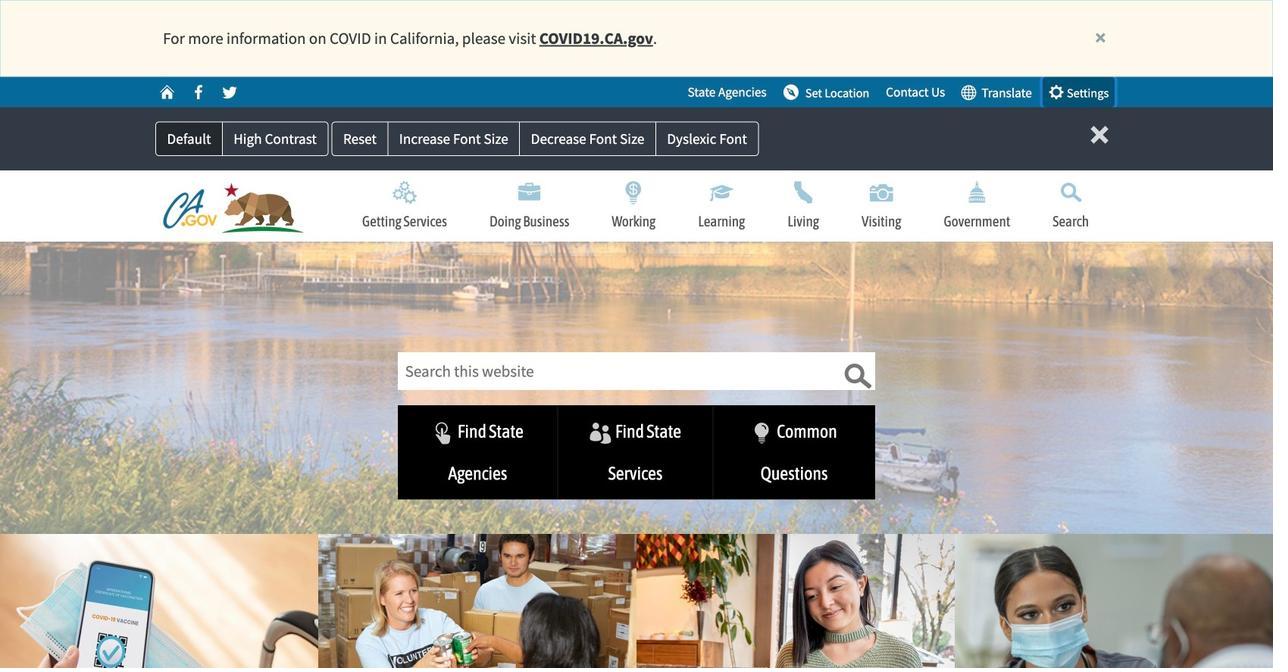 Task type: vqa. For each thing, say whether or not it's contained in the screenshot.
the CA.gov logo
yes



Task type: describe. For each thing, give the bounding box(es) containing it.
get disaster relief assistance service tile. hit enter to toggle between displaying and hiding details about this service. element
[[318, 534, 637, 668]]

compass image
[[783, 84, 799, 100]]

calfile - file return for free service tile. hit enter to toggle between displaying and hiding details about this service. element
[[637, 534, 955, 668]]

globe image
[[960, 84, 976, 100]]

textsizemode element
[[332, 122, 759, 156]]

highlighted available activities element
[[398, 405, 875, 516]]

get covid-19 information and help service tile. hit enter to toggle between displaying and hiding details about this service. element
[[955, 534, 1273, 668]]



Task type: locate. For each thing, give the bounding box(es) containing it.
get digital vaccine record  service tile. hit enter to toggle between displaying and hiding details about this service. element
[[0, 534, 318, 668]]

banner
[[0, 0, 1273, 394]]

ca.gov logo image
[[163, 183, 314, 236]]

contrastmode element
[[155, 122, 328, 156]]

gear image
[[1048, 84, 1064, 100]]

Search this website text field
[[398, 352, 875, 390]]



